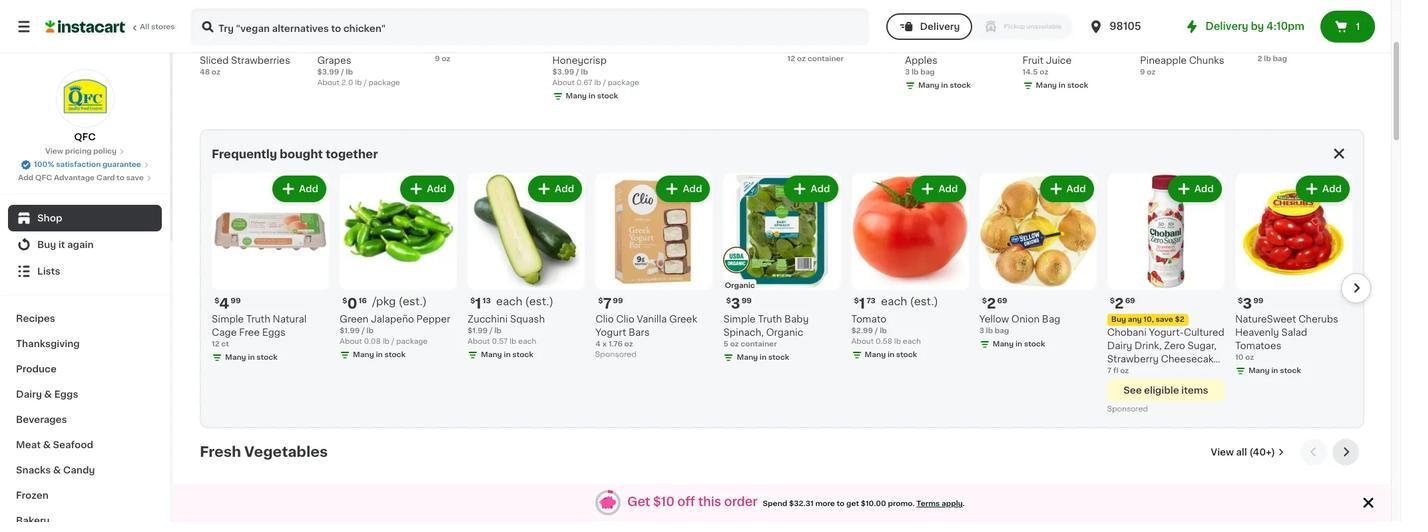 Task type: describe. For each thing, give the bounding box(es) containing it.
bag for onion
[[1042, 315, 1061, 324]]

vanilla
[[637, 315, 667, 324]]

$1.13 each (estimated) element
[[468, 296, 585, 313]]

beverages
[[16, 416, 67, 425]]

apples for lb
[[905, 56, 938, 65]]

vegetables
[[244, 446, 328, 460]]

$ 4 99 for simple truth natural cage free eggs
[[214, 297, 241, 311]]

organic down item badge image
[[725, 282, 755, 290]]

$3.99 inside organic red seedless grapes $3.99 / lb about 2.0 lb / package
[[317, 68, 339, 76]]

0 horizontal spatial 9
[[207, 24, 217, 38]]

green jalapeño pepper $1.99 / lb about 0.08 lb / package
[[340, 315, 450, 346]]

(est.) for tomato
[[910, 296, 938, 307]]

lb up 2.0
[[346, 68, 353, 76]]

10,
[[1144, 316, 1154, 324]]

product group containing 0
[[340, 173, 457, 364]]

in down 0.57
[[504, 352, 511, 359]]

$ for simple truth natural cage free eggs
[[214, 298, 219, 305]]

/ up 0.08
[[362, 328, 365, 335]]

kroger inside kroger lemons, bag 2 lb bag
[[1258, 42, 1289, 52]]

view for view all (40+)
[[1211, 448, 1234, 458]]

buy it again link
[[8, 232, 162, 258]]

truth for 4
[[246, 315, 270, 324]]

mixed inside kroger cherry mixed fruit juice 14.5 oz
[[1091, 42, 1119, 52]]

69 for yellow onion bag
[[997, 298, 1007, 305]]

stock for naturesweet cherubs heavenly salad tomatoes
[[1280, 368, 1301, 375]]

Search field
[[192, 9, 868, 44]]

card
[[96, 175, 115, 182]]

frozen link
[[8, 484, 162, 509]]

many for naturesweet cherubs heavenly salad tomatoes
[[1249, 368, 1270, 375]]

tomatoes
[[1235, 342, 1282, 351]]

$ for clio clio vanilla greek yogurt bars
[[598, 298, 603, 305]]

qfc link
[[56, 69, 114, 144]]

$ for private selection sliced strawberries
[[202, 25, 207, 32]]

$ inside $ 1 13
[[470, 298, 475, 305]]

snacks & candy
[[16, 466, 95, 476]]

in for $3.99 / lb
[[589, 92, 596, 100]]

lb inside yellow onion bag 3 lb bag
[[986, 328, 993, 335]]

many for kroger honeycrisp apples
[[918, 82, 940, 89]]

promo.
[[888, 501, 915, 509]]

natural
[[273, 315, 307, 324]]

red
[[357, 42, 376, 52]]

all stores link
[[45, 8, 176, 45]]

naturesweet
[[1235, 315, 1296, 324]]

lb right 0.67
[[594, 79, 601, 86]]

together
[[326, 149, 378, 160]]

see eligible items button
[[1107, 380, 1225, 402]]

about inside zucchini squash $1.99 / lb about 0.57 lb each
[[468, 338, 490, 346]]

lists link
[[8, 258, 162, 285]]

organic red seedless grapes $3.99 / lb about 2.0 lb / package
[[317, 42, 421, 86]]

3 inside yellow onion bag 3 lb bag
[[980, 328, 984, 335]]

kroger lemons, bag 2 lb bag
[[1258, 42, 1352, 62]]

100%
[[34, 161, 54, 169]]

stock down zucchini squash $1.99 / lb about 0.57 lb each
[[513, 352, 534, 359]]

any
[[1128, 316, 1142, 324]]

zucchini squash $1.99 / lb about 0.57 lb each
[[468, 315, 545, 346]]

raspberries package 12 oz container
[[788, 42, 886, 62]]

lb right 0.08
[[383, 338, 390, 346]]

view pricing policy
[[45, 148, 117, 155]]

get
[[847, 501, 859, 509]]

bag inside kroger lemons, bag 2 lb bag
[[1273, 55, 1287, 62]]

many for simple truth natural cage free eggs
[[225, 354, 246, 362]]

package
[[846, 42, 886, 52]]

many for $3.99 / lb
[[566, 92, 587, 100]]

spinach,
[[724, 328, 764, 338]]

.
[[963, 501, 965, 509]]

view pricing policy link
[[45, 147, 125, 157]]

delivery button
[[887, 13, 972, 40]]

99 for simple truth natural cage free eggs
[[231, 298, 241, 305]]

0
[[347, 297, 357, 311]]

99 for clio clio vanilla greek yogurt bars
[[613, 298, 623, 305]]

delivery by 4:10pm
[[1206, 21, 1305, 31]]

oz inside the clio clio vanilla greek yogurt bars 4 x 1.76 oz
[[624, 341, 633, 348]]

(est.) for green jalapeño pepper
[[399, 296, 427, 307]]

cage
[[212, 328, 237, 338]]

produce link
[[8, 357, 162, 382]]

ct
[[221, 341, 229, 348]]

$7.98 per package (estimated) element
[[317, 23, 424, 40]]

cultured
[[1184, 328, 1225, 338]]

0 vertical spatial save
[[126, 175, 144, 182]]

$1.73 each (estimated) element
[[852, 296, 969, 313]]

organic - apples - honeycrisp $3.99 / lb about 0.67 lb / package
[[552, 42, 639, 86]]

each (est.) for zucchini
[[496, 296, 554, 307]]

$1.99 inside zucchini squash $1.99 / lb about 0.57 lb each
[[468, 328, 488, 335]]

many in stock for kroger cherry mixed fruit juice
[[1036, 82, 1089, 89]]

buy any 10, save $2
[[1111, 316, 1185, 324]]

$ inside $ 0 16
[[342, 298, 347, 305]]

organic inside organic red seedless grapes $3.99 / lb about 2.0 lb / package
[[317, 42, 355, 52]]

1 inside button
[[1356, 22, 1360, 31]]

many down 0.08
[[353, 352, 374, 359]]

0.08
[[364, 338, 381, 346]]

many for yellow onion bag
[[993, 341, 1014, 348]]

organic up organic - apples - honeycrisp $3.99 / lb about 0.67 lb / package
[[554, 10, 584, 17]]

2 clio from the left
[[616, 315, 635, 324]]

in for kroger honeycrisp apples
[[941, 82, 948, 89]]

many for simple truth baby spinach, organic
[[737, 354, 758, 362]]

view all (40+) button
[[1206, 440, 1290, 466]]

each right 73
[[881, 296, 907, 307]]

13
[[483, 298, 491, 305]]

many in stock for $3.99 / lb
[[566, 92, 618, 100]]

many in stock down 0.57
[[481, 352, 534, 359]]

(40+)
[[1250, 448, 1275, 458]]

delivery by 4:10pm link
[[1184, 19, 1305, 35]]

product group containing 7
[[596, 173, 713, 362]]

add qfc advantage card to save
[[18, 175, 144, 182]]

many in stock down the "0.58"
[[865, 352, 917, 359]]

many down the "0.58"
[[865, 352, 886, 359]]

7 for $ 7 98
[[325, 24, 333, 38]]

stock down tomato $2.99 / lb about 0.58 lb each
[[896, 352, 917, 359]]

many for kroger cherry mixed fruit juice
[[1036, 82, 1057, 89]]

simple for 4
[[212, 315, 244, 324]]

add qfc advantage card to save link
[[18, 173, 152, 184]]

in down 0.08
[[376, 352, 383, 359]]

each right 13
[[496, 296, 523, 307]]

& for dairy
[[44, 390, 52, 400]]

about inside organic - apples - honeycrisp $3.99 / lb about 0.67 lb / package
[[552, 79, 575, 86]]

qfc logo image
[[56, 69, 114, 128]]

save inside item carousel region
[[1156, 316, 1173, 324]]

$ for buy any 10, save $2
[[1110, 298, 1115, 305]]

pricing
[[65, 148, 92, 155]]

$ 7 99
[[598, 297, 623, 311]]

melon
[[466, 42, 495, 52]]

mixed melon 9 oz
[[435, 42, 495, 62]]

lb inside kroger lemons, bag 2 lb bag
[[1264, 55, 1271, 62]]

guarantee
[[103, 161, 141, 169]]

in for kroger cherry mixed fruit juice
[[1059, 82, 1066, 89]]

2.0
[[342, 79, 353, 86]]

lb right 0.57
[[510, 338, 516, 346]]

lb up 0.08
[[366, 328, 374, 335]]

sliced
[[200, 56, 229, 65]]

frequently bought together
[[212, 149, 378, 160]]

product group containing 4
[[212, 173, 329, 366]]

package inside organic - apples - honeycrisp $3.99 / lb about 0.67 lb / package
[[608, 79, 639, 86]]

private selection sliced strawberries 48 oz
[[200, 42, 290, 76]]

organic inside organic - apples - honeycrisp $3.99 / lb about 0.67 lb / package
[[552, 42, 590, 52]]

$32.31
[[789, 501, 814, 509]]

thanksgiving link
[[8, 332, 162, 357]]

4 for simple truth natural cage free eggs
[[219, 297, 229, 311]]

about inside green jalapeño pepper $1.99 / lb about 0.08 lb / package
[[340, 338, 362, 346]]

many in stock for naturesweet cherubs heavenly salad tomatoes
[[1249, 368, 1301, 375]]

get $10 off this order status
[[622, 497, 970, 511]]

simple truth natural cage free eggs 12 ct
[[212, 315, 307, 348]]

oz inside raspberries package 12 oz container
[[797, 55, 806, 62]]

99 for kroger honeycrisp apples
[[924, 25, 934, 32]]

59
[[1041, 25, 1051, 32]]

10
[[1235, 354, 1244, 362]]

1 for zucchini squash
[[475, 297, 481, 311]]

$ inside $ 1 73
[[854, 298, 859, 305]]

$1.99 inside green jalapeño pepper $1.99 / lb about 0.08 lb / package
[[340, 328, 360, 335]]

$3.99 inside organic - apples - honeycrisp $3.99 / lb about 0.67 lb / package
[[552, 68, 574, 76]]

12 inside simple truth natural cage free eggs 12 ct
[[212, 341, 220, 348]]

grapes   cotton candy
[[670, 42, 773, 52]]

14.5
[[1023, 68, 1038, 76]]

48
[[200, 68, 210, 76]]

$ 8 99
[[908, 24, 934, 38]]

get
[[627, 497, 650, 509]]

lb right the "0.58"
[[894, 338, 901, 346]]

100% satisfaction guarantee button
[[21, 157, 149, 171]]

advantage
[[54, 175, 95, 182]]

$ for simple truth baby spinach, organic
[[726, 298, 731, 305]]

9 inside "fresh kitchen pineapple chunks 9 oz"
[[1140, 68, 1145, 76]]

kroger for 8
[[905, 42, 937, 52]]

dairy & eggs link
[[8, 382, 162, 408]]

onion
[[1012, 315, 1040, 324]]

oz inside kroger cherry mixed fruit juice 14.5 oz
[[1040, 68, 1049, 76]]

free
[[239, 328, 260, 338]]

many in stock for simple truth baby spinach, organic
[[737, 354, 789, 362]]

stock for kroger honeycrisp apples
[[950, 82, 971, 89]]

$10
[[653, 497, 675, 509]]

many in stock for yellow onion bag
[[993, 341, 1045, 348]]

12 inside raspberries package 12 oz container
[[788, 55, 795, 62]]

$ inside the $ 7 98
[[320, 25, 325, 32]]

$0.16 per package (estimated) element
[[340, 296, 457, 313]]

each inside zucchini squash $1.99 / lb about 0.57 lb each
[[518, 338, 536, 346]]

98105
[[1110, 21, 1141, 31]]

grapes inside button
[[670, 42, 704, 52]]

kitchen
[[1169, 42, 1205, 52]]

dairy inside "link"
[[16, 390, 42, 400]]

each inside tomato $2.99 / lb about 0.58 lb each
[[903, 338, 921, 346]]

stock for yellow onion bag
[[1024, 341, 1045, 348]]

candy for grapes   cotton candy
[[742, 42, 773, 52]]

oz inside simple truth baby spinach, organic 5 oz container
[[730, 341, 739, 348]]

strawberry
[[1107, 355, 1159, 364]]

buy for buy it again
[[37, 240, 56, 250]]

honeycrisp inside kroger honeycrisp apples 3 lb bag
[[939, 42, 993, 52]]

$8.99 element
[[788, 23, 894, 40]]

$10.00
[[861, 501, 886, 509]]

instacart logo image
[[45, 19, 125, 35]]

/ right 0.67
[[603, 79, 606, 86]]

9 inside mixed melon 9 oz
[[435, 55, 440, 62]]

$ for kroger lemons, bag
[[1260, 25, 1265, 32]]

shop link
[[8, 205, 162, 232]]

baby
[[785, 315, 809, 324]]

0 vertical spatial qfc
[[74, 133, 96, 142]]

pepper
[[416, 315, 450, 324]]

zero
[[1164, 342, 1185, 351]]

/pkg for 7
[[350, 24, 374, 34]]

many in stock for simple truth natural cage free eggs
[[225, 354, 278, 362]]

3 up naturesweet
[[1243, 297, 1252, 311]]

2 vertical spatial 7
[[1107, 368, 1112, 375]]



Task type: vqa. For each thing, say whether or not it's contained in the screenshot.


Task type: locate. For each thing, give the bounding box(es) containing it.
0 vertical spatial fresh
[[1140, 42, 1166, 52]]

many in stock down the free
[[225, 354, 278, 362]]

package right 0.67
[[608, 79, 639, 86]]

apples for honeycrisp
[[599, 42, 631, 52]]

stock down kroger cherry mixed fruit juice 14.5 oz
[[1068, 82, 1089, 89]]

$ 6 59
[[1025, 24, 1051, 38]]

to left get
[[837, 501, 845, 509]]

bag inside kroger honeycrisp apples 3 lb bag
[[921, 68, 935, 76]]

& inside "link"
[[44, 390, 52, 400]]

1 $ 2 69 from the left
[[982, 297, 1007, 311]]

/ inside zucchini squash $1.99 / lb about 0.57 lb each
[[490, 328, 493, 335]]

0 horizontal spatial kroger
[[905, 42, 937, 52]]

bag right lemons,
[[1334, 42, 1352, 52]]

mixed
[[435, 42, 463, 52], [1091, 42, 1119, 52]]

2 kroger from the left
[[1023, 42, 1054, 52]]

0 horizontal spatial truth
[[246, 315, 270, 324]]

$ 3 99 for naturesweet cherubs heavenly salad tomatoes
[[1238, 297, 1264, 311]]

package
[[369, 79, 400, 86], [608, 79, 639, 86], [396, 338, 428, 346]]

simple for 3
[[724, 315, 756, 324]]

oz inside "fresh kitchen pineapple chunks 9 oz"
[[1147, 68, 1156, 76]]

0 horizontal spatial 1
[[475, 297, 481, 311]]

oz inside naturesweet cherubs heavenly salad tomatoes 10 oz
[[1246, 354, 1254, 362]]

$ inside $ 8 99
[[908, 25, 913, 32]]

1 $1.99 from the left
[[340, 328, 360, 335]]

$ 2 69 up "yellow"
[[982, 297, 1007, 311]]

lb down by
[[1264, 55, 1271, 62]]

many down tomatoes
[[1249, 368, 1270, 375]]

99
[[218, 25, 229, 32], [924, 25, 934, 32], [1277, 25, 1287, 32], [231, 298, 241, 305], [613, 298, 623, 305], [742, 298, 752, 305], [1254, 298, 1264, 305]]

0 horizontal spatial qfc
[[35, 175, 52, 182]]

99 inside $ 9 99
[[218, 25, 229, 32]]

1 vertical spatial apples
[[905, 56, 938, 65]]

1 69 from the left
[[997, 298, 1007, 305]]

delivery left by
[[1206, 21, 1249, 31]]

in for simple truth baby spinach, organic
[[760, 354, 767, 362]]

$ 4 99 inside product group
[[214, 297, 241, 311]]

2 69 from the left
[[1125, 298, 1135, 305]]

sugar,
[[1188, 342, 1217, 351]]

lemons,
[[1292, 42, 1331, 52]]

many in stock down simple truth baby spinach, organic 5 oz container
[[737, 354, 789, 362]]

pineapple
[[1140, 56, 1187, 65]]

0 vertical spatial buy
[[37, 240, 56, 250]]

(est.) for organic red seedless grapes
[[377, 24, 405, 34]]

$ 3 99 up spinach,
[[726, 297, 752, 311]]

stock down simple truth natural cage free eggs 12 ct
[[257, 354, 278, 362]]

0 horizontal spatial 4
[[219, 297, 229, 311]]

0 vertical spatial bag
[[1334, 42, 1352, 52]]

all stores
[[140, 23, 175, 31]]

kroger up fruit
[[1023, 42, 1054, 52]]

1 vertical spatial 7
[[603, 297, 612, 311]]

99 for simple truth baby spinach, organic
[[742, 298, 752, 305]]

candy for snacks & candy
[[63, 466, 95, 476]]

clio up yogurt
[[596, 315, 614, 324]]

produce
[[16, 365, 57, 374]]

2 for buy any 10, save $2
[[1115, 297, 1124, 311]]

close image
[[1361, 496, 1377, 512]]

/ right 0.08
[[391, 338, 394, 346]]

1 horizontal spatial apples
[[905, 56, 938, 65]]

0 horizontal spatial 12
[[212, 341, 220, 348]]

honeycrisp up 0.67
[[552, 56, 607, 65]]

stock down green jalapeño pepper $1.99 / lb about 0.08 lb / package
[[385, 352, 406, 359]]

0 horizontal spatial apples
[[599, 42, 631, 52]]

1 kroger from the left
[[905, 42, 937, 52]]

2 simple from the left
[[724, 315, 756, 324]]

99 inside $ 8 99
[[924, 25, 934, 32]]

fresh left 'vegetables'
[[200, 446, 241, 460]]

view
[[45, 148, 63, 155], [1211, 448, 1234, 458]]

99 inside $ 7 99
[[613, 298, 623, 305]]

2 up "yellow"
[[987, 297, 996, 311]]

7 left fl
[[1107, 368, 1112, 375]]

2 horizontal spatial 7
[[1107, 368, 1112, 375]]

truth
[[246, 315, 270, 324], [758, 315, 782, 324]]

0 vertical spatial dairy
[[1107, 342, 1132, 351]]

0 vertical spatial bag
[[1273, 55, 1287, 62]]

chunks
[[1189, 56, 1225, 65]]

0 horizontal spatial dairy
[[16, 390, 42, 400]]

yellow
[[980, 315, 1009, 324]]

0 vertical spatial candy
[[742, 42, 773, 52]]

many down yellow onion bag 3 lb bag
[[993, 341, 1014, 348]]

order
[[724, 497, 758, 509]]

heavenly
[[1235, 328, 1279, 338]]

3 inside kroger honeycrisp apples 3 lb bag
[[905, 68, 910, 76]]

yogurt
[[596, 328, 626, 338]]

cherry
[[1056, 42, 1088, 52]]

/pkg
[[350, 24, 374, 34], [372, 296, 396, 307]]

(est.) up tomato $2.99 / lb about 0.58 lb each
[[910, 296, 938, 307]]

many in stock down 0.08
[[353, 352, 406, 359]]

1 vertical spatial save
[[1156, 316, 1173, 324]]

view all (40+)
[[1211, 448, 1275, 458]]

2 inside kroger lemons, bag 2 lb bag
[[1258, 55, 1262, 62]]

lb right 2.0
[[355, 79, 362, 86]]

2 vertical spatial bag
[[995, 328, 1009, 335]]

1 horizontal spatial save
[[1156, 316, 1173, 324]]

eggs inside "link"
[[54, 390, 78, 400]]

0 horizontal spatial $3.99
[[317, 68, 339, 76]]

1 horizontal spatial 2
[[1115, 297, 1124, 311]]

$1.99 down green
[[340, 328, 360, 335]]

0 vertical spatial 7
[[325, 24, 333, 38]]

/pkg for 0
[[372, 296, 396, 307]]

(est.)
[[377, 24, 405, 34], [399, 296, 427, 307], [525, 296, 554, 307], [910, 296, 938, 307]]

1 vertical spatial /pkg
[[372, 296, 396, 307]]

delivery inside delivery button
[[920, 22, 960, 31]]

None search field
[[190, 8, 869, 45]]

eligible
[[1144, 386, 1179, 396]]

eggs inside simple truth natural cage free eggs 12 ct
[[262, 328, 286, 338]]

0 horizontal spatial mixed
[[435, 42, 463, 52]]

$ up private
[[202, 25, 207, 32]]

73
[[867, 298, 876, 305]]

99 up private
[[218, 25, 229, 32]]

honeycrisp
[[939, 42, 993, 52], [552, 56, 607, 65]]

add
[[18, 175, 33, 182], [299, 184, 318, 194], [427, 184, 446, 194], [555, 184, 574, 194], [683, 184, 702, 194], [811, 184, 830, 194], [939, 184, 958, 194], [1067, 184, 1086, 194], [1195, 184, 1214, 194], [1323, 184, 1342, 194], [629, 499, 649, 508], [747, 499, 766, 508], [864, 499, 884, 508]]

/ up 2.0
[[341, 68, 344, 76]]

1 horizontal spatial 1
[[859, 297, 865, 311]]

save up the yogurt- at bottom right
[[1156, 316, 1173, 324]]

strawberries
[[231, 56, 290, 65]]

69 up "yellow"
[[997, 298, 1007, 305]]

item carousel region containing fresh vegetables
[[200, 440, 1365, 523]]

greek
[[669, 315, 697, 324]]

zucchini
[[468, 315, 508, 324]]

1 horizontal spatial $3.99
[[552, 68, 574, 76]]

1 vertical spatial sponsored badge image
[[1107, 406, 1148, 414]]

0 vertical spatial item carousel region
[[193, 168, 1371, 422]]

1 $ 3 99 from the left
[[726, 297, 752, 311]]

truth inside simple truth natural cage free eggs 12 ct
[[246, 315, 270, 324]]

delivery up kroger honeycrisp apples 3 lb bag
[[920, 22, 960, 31]]

$ for kroger cherry mixed fruit juice
[[1025, 25, 1030, 32]]

1 for tomato
[[859, 297, 865, 311]]

in down tomatoes
[[1272, 368, 1278, 375]]

in down the "0.58"
[[888, 352, 895, 359]]

2 truth from the left
[[758, 315, 782, 324]]

candy
[[742, 42, 773, 52], [63, 466, 95, 476]]

0 vertical spatial eggs
[[262, 328, 286, 338]]

0 horizontal spatial 2
[[987, 297, 996, 311]]

2 $ 2 69 from the left
[[1110, 297, 1135, 311]]

1 $3.99 from the left
[[317, 68, 339, 76]]

bag inside yellow onion bag 3 lb bag
[[1042, 315, 1061, 324]]

spend
[[763, 501, 787, 509]]

0 vertical spatial /pkg (est.)
[[350, 24, 405, 34]]

$2
[[1175, 316, 1185, 324]]

(est.) inside '$1.13 each (estimated)' element
[[525, 296, 554, 307]]

squash
[[510, 315, 545, 324]]

7 inside product group
[[603, 297, 612, 311]]

1 vertical spatial bag
[[1042, 315, 1061, 324]]

satisfaction
[[56, 161, 101, 169]]

bag
[[1273, 55, 1287, 62], [921, 68, 935, 76], [995, 328, 1009, 335]]

lb up the "0.58"
[[880, 328, 887, 335]]

bag for lemons,
[[1334, 42, 1352, 52]]

apples inside organic - apples - honeycrisp $3.99 / lb about 0.67 lb / package
[[599, 42, 631, 52]]

1 vertical spatial qfc
[[35, 175, 52, 182]]

truth inside simple truth baby spinach, organic 5 oz container
[[758, 315, 782, 324]]

delivery for delivery
[[920, 22, 960, 31]]

0 horizontal spatial $ 2 69
[[982, 297, 1007, 311]]

dairy & eggs
[[16, 390, 78, 400]]

1 horizontal spatial mixed
[[1091, 42, 1119, 52]]

1 vertical spatial view
[[1211, 448, 1234, 458]]

/pkg (est.) for 7
[[350, 24, 405, 34]]

0 horizontal spatial $ 3 99
[[726, 297, 752, 311]]

2 horizontal spatial 1
[[1356, 22, 1360, 31]]

apples
[[599, 42, 631, 52], [905, 56, 938, 65]]

0 horizontal spatial view
[[45, 148, 63, 155]]

/pkg inside $7.98 per package (estimated) element
[[350, 24, 374, 34]]

0 vertical spatial 12
[[788, 55, 795, 62]]

bag for 2
[[995, 328, 1009, 335]]

package inside green jalapeño pepper $1.99 / lb about 0.08 lb / package
[[396, 338, 428, 346]]

1 horizontal spatial eggs
[[262, 328, 286, 338]]

buy left it
[[37, 240, 56, 250]]

delivery for delivery by 4:10pm
[[1206, 21, 1249, 31]]

(est.) for zucchini squash
[[525, 296, 554, 307]]

fresh for fresh kitchen pineapple chunks 9 oz
[[1140, 42, 1166, 52]]

x
[[603, 341, 607, 348]]

1 horizontal spatial candy
[[742, 42, 773, 52]]

/ right 2.0
[[364, 79, 367, 86]]

simple inside simple truth baby spinach, organic 5 oz container
[[724, 315, 756, 324]]

jalapeño
[[371, 315, 414, 324]]

4 inside the clio clio vanilla greek yogurt bars 4 x 1.76 oz
[[596, 341, 601, 348]]

container inside raspberries package 12 oz container
[[808, 55, 844, 62]]

each (est.)
[[496, 296, 554, 307], [881, 296, 938, 307]]

$3.99
[[317, 68, 339, 76], [552, 68, 574, 76]]

1 horizontal spatial fresh
[[1140, 42, 1166, 52]]

2 mixed from the left
[[1091, 42, 1119, 52]]

stores
[[151, 23, 175, 31]]

yogurt-
[[1149, 328, 1184, 338]]

container
[[808, 55, 844, 62], [741, 341, 777, 348]]

many down 0.57
[[481, 352, 502, 359]]

bag
[[1334, 42, 1352, 52], [1042, 315, 1061, 324]]

dairy inside chobani yogurt-cultured dairy drink, zero sugar, strawberry cheesecake inspired
[[1107, 342, 1132, 351]]

each (est.) for tomato
[[881, 296, 938, 307]]

0 horizontal spatial 69
[[997, 298, 1007, 305]]

kroger
[[905, 42, 937, 52], [1023, 42, 1054, 52], [1258, 42, 1289, 52]]

meat & seafood
[[16, 441, 93, 450]]

kroger down $ 8 99
[[905, 42, 937, 52]]

0 horizontal spatial grapes
[[317, 56, 351, 65]]

0 horizontal spatial -
[[592, 42, 596, 52]]

item badge image
[[724, 247, 750, 274]]

stock down organic - apples - honeycrisp $3.99 / lb about 0.67 lb / package
[[597, 92, 618, 100]]

0 horizontal spatial sponsored badge image
[[596, 351, 636, 359]]

apples inside kroger honeycrisp apples 3 lb bag
[[905, 56, 938, 65]]

1 simple from the left
[[212, 315, 244, 324]]

99 for naturesweet cherubs heavenly salad tomatoes
[[1254, 298, 1264, 305]]

4
[[1265, 24, 1275, 38], [219, 297, 229, 311], [596, 341, 601, 348]]

$ for yellow onion bag
[[982, 298, 987, 305]]

bag for 8
[[921, 68, 935, 76]]

many down '14.5'
[[1036, 82, 1057, 89]]

oz inside the private selection sliced strawberries 48 oz
[[212, 68, 220, 76]]

about left 0.67
[[552, 79, 575, 86]]

candy inside button
[[742, 42, 773, 52]]

lb up 0.57
[[494, 328, 502, 335]]

$ left 59
[[1025, 25, 1030, 32]]

section containing 4
[[193, 129, 1371, 429]]

eggs
[[262, 328, 286, 338], [54, 390, 78, 400]]

1 vertical spatial 4
[[219, 297, 229, 311]]

cotton
[[706, 42, 739, 52]]

more
[[816, 501, 835, 509]]

$ left 98 on the left
[[320, 25, 325, 32]]

1 horizontal spatial -
[[634, 42, 638, 52]]

view inside "view all (40+)" popup button
[[1211, 448, 1234, 458]]

0 horizontal spatial eggs
[[54, 390, 78, 400]]

/ up 0.67
[[576, 68, 579, 76]]

0 vertical spatial view
[[45, 148, 63, 155]]

5
[[724, 341, 728, 348]]

99 up yogurt
[[613, 298, 623, 305]]

2 - from the left
[[634, 42, 638, 52]]

0 vertical spatial to
[[117, 175, 124, 182]]

fresh up pineapple
[[1140, 42, 1166, 52]]

many in stock for kroger honeycrisp apples
[[918, 82, 971, 89]]

1 vertical spatial eggs
[[54, 390, 78, 400]]

& for meat
[[43, 441, 51, 450]]

to inside get $10 off this order spend $32.31 more to get $10.00 promo. terms apply .
[[837, 501, 845, 509]]

item carousel region
[[193, 168, 1371, 422], [200, 440, 1365, 523]]

buy for buy any 10, save $2
[[1111, 316, 1126, 324]]

bag inside yellow onion bag 3 lb bag
[[995, 328, 1009, 335]]

selection
[[234, 42, 279, 52]]

get $10 off this order spend $32.31 more to get $10.00 promo. terms apply .
[[627, 497, 965, 509]]

1 horizontal spatial sponsored badge image
[[1107, 406, 1148, 414]]

in for yellow onion bag
[[1016, 341, 1023, 348]]

sponsored badge image down 1.76
[[596, 351, 636, 359]]

tomato $2.99 / lb about 0.58 lb each
[[852, 315, 921, 346]]

1 horizontal spatial truth
[[758, 315, 782, 324]]

item carousel region containing 4
[[193, 168, 1371, 422]]

$ inside $ 6 59
[[1025, 25, 1030, 32]]

1 inside the $1.73 each (estimated) element
[[859, 297, 865, 311]]

sponsored badge image inside product group
[[596, 351, 636, 359]]

1 vertical spatial dairy
[[16, 390, 42, 400]]

$ left 16
[[342, 298, 347, 305]]

/
[[341, 68, 344, 76], [576, 68, 579, 76], [364, 79, 367, 86], [603, 79, 606, 86], [362, 328, 365, 335], [490, 328, 493, 335], [875, 328, 878, 335], [391, 338, 394, 346]]

0 vertical spatial container
[[808, 55, 844, 62]]

sponsored badge image
[[596, 351, 636, 359], [1107, 406, 1148, 414]]

in for naturesweet cherubs heavenly salad tomatoes
[[1272, 368, 1278, 375]]

4 for kroger lemons, bag
[[1265, 24, 1275, 38]]

see eligible items
[[1124, 386, 1209, 396]]

$ for kroger honeycrisp apples
[[908, 25, 913, 32]]

organic up 0.67
[[552, 42, 590, 52]]

clio
[[596, 315, 614, 324], [616, 315, 635, 324]]

2 horizontal spatial 2
[[1258, 55, 1262, 62]]

100% satisfaction guarantee
[[34, 161, 141, 169]]

0.67
[[577, 79, 593, 86]]

stock
[[950, 82, 971, 89], [1068, 82, 1089, 89], [597, 92, 618, 100], [1024, 341, 1045, 348], [385, 352, 406, 359], [513, 352, 534, 359], [896, 352, 917, 359], [257, 354, 278, 362], [768, 354, 789, 362], [1280, 368, 1301, 375]]

lb down 8
[[912, 68, 919, 76]]

simple inside simple truth natural cage free eggs 12 ct
[[212, 315, 244, 324]]

candy right cotton
[[742, 42, 773, 52]]

simple truth baby spinach, organic 5 oz container
[[724, 315, 809, 348]]

0 horizontal spatial $ 4 99
[[214, 297, 241, 311]]

1 horizontal spatial $ 4 99
[[1260, 24, 1287, 38]]

69 for buy any 10, save $2
[[1125, 298, 1135, 305]]

grapes up 2.0
[[317, 56, 351, 65]]

99 for private selection sliced strawberries
[[218, 25, 229, 32]]

1 horizontal spatial qfc
[[74, 133, 96, 142]]

each (est.) up squash
[[496, 296, 554, 307]]

organic inside simple truth baby spinach, organic 5 oz container
[[766, 328, 804, 338]]

truth left baby
[[758, 315, 782, 324]]

0.57
[[492, 338, 508, 346]]

1 horizontal spatial buy
[[1111, 316, 1126, 324]]

simple up spinach,
[[724, 315, 756, 324]]

1 horizontal spatial 4
[[596, 341, 601, 348]]

honeycrisp inside organic - apples - honeycrisp $3.99 / lb about 0.67 lb / package
[[552, 56, 607, 65]]

1 horizontal spatial kroger
[[1023, 42, 1054, 52]]

69 up any
[[1125, 298, 1135, 305]]

sponsored badge image down see
[[1107, 406, 1148, 414]]

policy
[[93, 148, 117, 155]]

stock down yellow onion bag 3 lb bag
[[1024, 341, 1045, 348]]

stock for simple truth natural cage free eggs
[[257, 354, 278, 362]]

4 left "x" at the bottom left
[[596, 341, 601, 348]]

/pkg up jalapeño at the left bottom of the page
[[372, 296, 396, 307]]

kroger inside kroger cherry mixed fruit juice 14.5 oz
[[1023, 42, 1054, 52]]

yellow onion bag 3 lb bag
[[980, 315, 1061, 335]]

12 left ct
[[212, 341, 220, 348]]

1 horizontal spatial $ 3 99
[[1238, 297, 1264, 311]]

1 horizontal spatial container
[[808, 55, 844, 62]]

$ 3 99 for simple truth baby spinach, organic
[[726, 297, 752, 311]]

/pkg inside $0.16 per package (estimated) element
[[372, 296, 396, 307]]

1 truth from the left
[[246, 315, 270, 324]]

each (est.) up tomato $2.99 / lb about 0.58 lb each
[[881, 296, 938, 307]]

snacks
[[16, 466, 51, 476]]

clio clio vanilla greek yogurt bars 4 x 1.76 oz
[[596, 315, 697, 348]]

4:10pm
[[1267, 21, 1305, 31]]

1 vertical spatial &
[[43, 441, 51, 450]]

$ inside $ 9 99
[[202, 25, 207, 32]]

package right 2.0
[[369, 79, 400, 86]]

salad
[[1282, 328, 1308, 338]]

1 vertical spatial to
[[837, 501, 845, 509]]

container inside simple truth baby spinach, organic 5 oz container
[[741, 341, 777, 348]]

$ 2 69 for buy any 10, save $2
[[1110, 297, 1135, 311]]

naturesweet cherubs heavenly salad tomatoes 10 oz
[[1235, 315, 1339, 362]]

7 for $ 7 99
[[603, 297, 612, 311]]

drink,
[[1135, 342, 1162, 351]]

1 - from the left
[[592, 42, 596, 52]]

99 for kroger lemons, bag
[[1277, 25, 1287, 32]]

package inside organic red seedless grapes $3.99 / lb about 2.0 lb / package
[[369, 79, 400, 86]]

3 up spinach,
[[731, 297, 740, 311]]

stock for simple truth baby spinach, organic
[[768, 354, 789, 362]]

$ 2 69 for yellow onion bag
[[982, 297, 1007, 311]]

truth up the free
[[246, 315, 270, 324]]

many down spinach,
[[737, 354, 758, 362]]

$1.99
[[340, 328, 360, 335], [468, 328, 488, 335]]

raspberries
[[788, 42, 844, 52]]

each (est.) inside the $1.73 each (estimated) element
[[881, 296, 938, 307]]

2 horizontal spatial 9
[[1140, 68, 1145, 76]]

about inside tomato $2.99 / lb about 0.58 lb each
[[852, 338, 874, 346]]

$ inside $ 7 99
[[598, 298, 603, 305]]

0 horizontal spatial $1.99
[[340, 328, 360, 335]]

kroger inside kroger honeycrisp apples 3 lb bag
[[905, 42, 937, 52]]

seedless
[[378, 42, 421, 52]]

$ 4 99 for kroger lemons, bag
[[1260, 24, 1287, 38]]

about inside organic red seedless grapes $3.99 / lb about 2.0 lb / package
[[317, 79, 340, 86]]

0 horizontal spatial container
[[741, 341, 777, 348]]

1 horizontal spatial 9
[[435, 55, 440, 62]]

fresh for fresh vegetables
[[200, 446, 241, 460]]

oz inside mixed melon 9 oz
[[442, 55, 450, 62]]

fresh inside "fresh kitchen pineapple chunks 9 oz"
[[1140, 42, 1166, 52]]

2 horizontal spatial kroger
[[1258, 42, 1289, 52]]

buy up chobani
[[1111, 316, 1126, 324]]

clio up bars
[[616, 315, 635, 324]]

$ for naturesweet cherubs heavenly salad tomatoes
[[1238, 298, 1243, 305]]

delivery inside "delivery by 4:10pm" link
[[1206, 21, 1249, 31]]

1 clio from the left
[[596, 315, 614, 324]]

/pkg (est.) inside $7.98 per package (estimated) element
[[350, 24, 405, 34]]

3 kroger from the left
[[1258, 42, 1289, 52]]

view up 100%
[[45, 148, 63, 155]]

$ up yogurt
[[598, 298, 603, 305]]

$ 9 99
[[202, 24, 229, 38]]

3
[[905, 68, 910, 76], [731, 297, 740, 311], [1243, 297, 1252, 311], [980, 328, 984, 335]]

1 vertical spatial candy
[[63, 466, 95, 476]]

7 fl oz
[[1107, 368, 1129, 375]]

dairy down produce
[[16, 390, 42, 400]]

apply
[[942, 501, 963, 509]]

in down kroger honeycrisp apples 3 lb bag
[[941, 82, 948, 89]]

(est.) up seedless
[[377, 24, 405, 34]]

/ inside tomato $2.99 / lb about 0.58 lb each
[[875, 328, 878, 335]]

stock down naturesweet cherubs heavenly salad tomatoes 10 oz
[[1280, 368, 1301, 375]]

stock for $3.99 / lb
[[597, 92, 618, 100]]

1 inside '$1.13 each (estimated)' element
[[475, 297, 481, 311]]

2 $ 3 99 from the left
[[1238, 297, 1264, 311]]

2 $1.99 from the left
[[468, 328, 488, 335]]

0 vertical spatial grapes
[[670, 42, 704, 52]]

(est.) inside $7.98 per package (estimated) element
[[377, 24, 405, 34]]

0 vertical spatial apples
[[599, 42, 631, 52]]

1 vertical spatial $ 4 99
[[214, 297, 241, 311]]

7
[[325, 24, 333, 38], [603, 297, 612, 311], [1107, 368, 1112, 375]]

0 vertical spatial 9
[[207, 24, 217, 38]]

$ 4 99 up kroger lemons, bag 2 lb bag
[[1260, 24, 1287, 38]]

/pkg (est.) for 0
[[372, 296, 427, 307]]

1 horizontal spatial delivery
[[1206, 21, 1249, 31]]

kroger for 6
[[1023, 42, 1054, 52]]

1.76
[[609, 341, 623, 348]]

snacks & candy link
[[8, 458, 162, 484]]

stock for kroger cherry mixed fruit juice
[[1068, 82, 1089, 89]]

0 horizontal spatial to
[[117, 175, 124, 182]]

1 vertical spatial buy
[[1111, 316, 1126, 324]]

lb up 0.67
[[581, 68, 588, 76]]

1 vertical spatial 9
[[435, 55, 440, 62]]

package down jalapeño at the left bottom of the page
[[396, 338, 428, 346]]

product group
[[212, 173, 329, 366], [340, 173, 457, 364], [468, 173, 585, 364], [596, 173, 713, 362], [724, 173, 841, 366], [852, 173, 969, 364], [980, 173, 1097, 353], [1107, 173, 1225, 417], [1235, 173, 1353, 380], [552, 488, 659, 523], [670, 488, 777, 523], [788, 488, 894, 523], [905, 488, 1012, 523], [1258, 488, 1365, 523]]

1 horizontal spatial grapes
[[670, 42, 704, 52]]

truth for 3
[[758, 315, 782, 324]]

0 horizontal spatial clio
[[596, 315, 614, 324]]

save down guarantee
[[126, 175, 144, 182]]

$ up naturesweet
[[1238, 298, 1243, 305]]

1 horizontal spatial dairy
[[1107, 342, 1132, 351]]

(est.) inside the $1.73 each (estimated) element
[[910, 296, 938, 307]]

0 vertical spatial $ 4 99
[[1260, 24, 1287, 38]]

bag inside kroger lemons, bag 2 lb bag
[[1334, 42, 1352, 52]]

2 vertical spatial 4
[[596, 341, 601, 348]]

see
[[1124, 386, 1142, 396]]

1 vertical spatial container
[[741, 341, 777, 348]]

& right snacks
[[53, 466, 61, 476]]

1 mixed from the left
[[435, 42, 463, 52]]

mixed inside mixed melon 9 oz
[[435, 42, 463, 52]]

view for view pricing policy
[[45, 148, 63, 155]]

0 vertical spatial honeycrisp
[[939, 42, 993, 52]]

16
[[359, 298, 367, 305]]

service type group
[[887, 13, 1073, 40]]

1 horizontal spatial $1.99
[[468, 328, 488, 335]]

kroger down 4:10pm
[[1258, 42, 1289, 52]]

chobani yogurt-cultured dairy drink, zero sugar, strawberry cheesecake inspired
[[1107, 328, 1225, 378]]

lb inside kroger honeycrisp apples 3 lb bag
[[912, 68, 919, 76]]

in for simple truth natural cage free eggs
[[248, 354, 255, 362]]

0 vertical spatial sponsored badge image
[[596, 351, 636, 359]]

many in stock down yellow onion bag 3 lb bag
[[993, 341, 1045, 348]]

& for snacks
[[53, 466, 61, 476]]

0 horizontal spatial save
[[126, 175, 144, 182]]

7 inside $7.98 per package (estimated) element
[[325, 24, 333, 38]]

section
[[193, 129, 1371, 429]]

12
[[788, 55, 795, 62], [212, 341, 220, 348]]

2 each (est.) from the left
[[881, 296, 938, 307]]

organic up 98 on the left
[[319, 10, 349, 17]]

/pkg (est.) inside $0.16 per package (estimated) element
[[372, 296, 427, 307]]

1 horizontal spatial view
[[1211, 448, 1234, 458]]

2 for yellow onion bag
[[987, 297, 996, 311]]

many down kroger honeycrisp apples 3 lb bag
[[918, 82, 940, 89]]

each (est.) inside '$1.13 each (estimated)' element
[[496, 296, 554, 307]]

/pkg (est.) up the red
[[350, 24, 405, 34]]

about left 2.0
[[317, 79, 340, 86]]

0 horizontal spatial simple
[[212, 315, 244, 324]]

view inside the "view pricing policy" link
[[45, 148, 63, 155]]

1 each (est.) from the left
[[496, 296, 554, 307]]

honeycrisp down the service type group
[[939, 42, 993, 52]]

grapes inside organic red seedless grapes $3.99 / lb about 2.0 lb / package
[[317, 56, 351, 65]]

1 horizontal spatial bag
[[995, 328, 1009, 335]]

0 horizontal spatial bag
[[1042, 315, 1061, 324]]

buy inside section
[[1111, 316, 1126, 324]]

/ down zucchini
[[490, 328, 493, 335]]

1 vertical spatial honeycrisp
[[552, 56, 607, 65]]

(est.) inside $0.16 per package (estimated) element
[[399, 296, 427, 307]]

2 $3.99 from the left
[[552, 68, 574, 76]]



